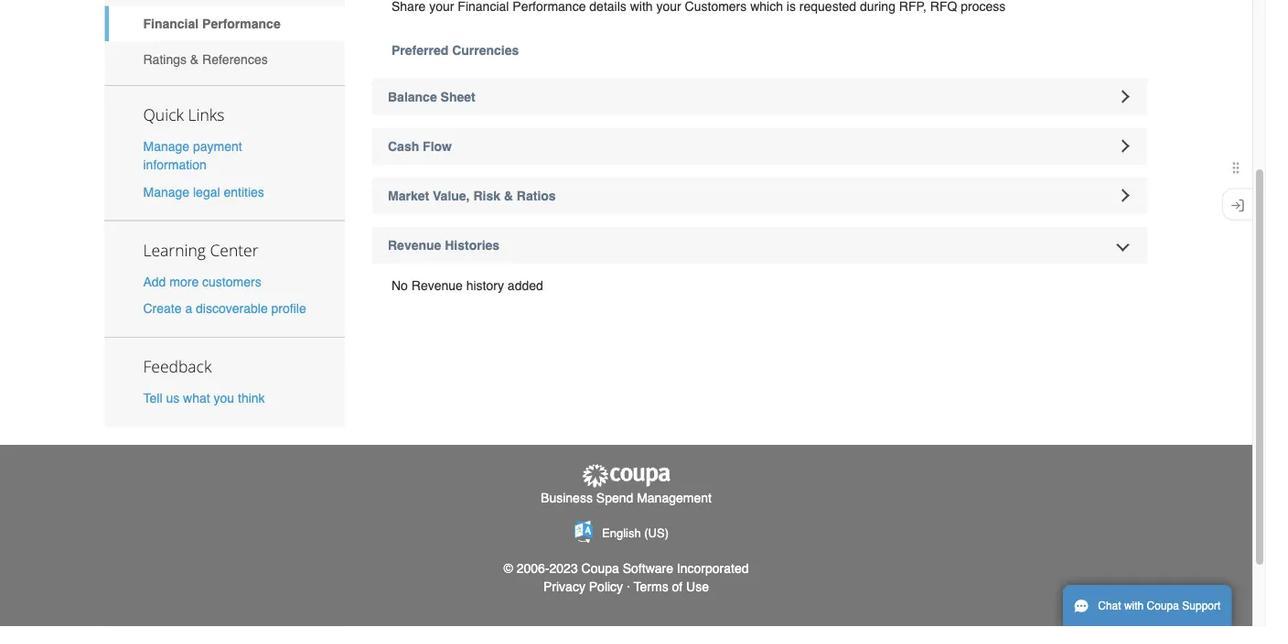 Task type: describe. For each thing, give the bounding box(es) containing it.
us
[[166, 391, 180, 406]]

quick links
[[143, 104, 225, 126]]

0 vertical spatial coupa
[[582, 561, 620, 576]]

tell us what you think
[[143, 391, 265, 406]]

of
[[672, 580, 683, 594]]

manage legal entities
[[143, 185, 264, 199]]

references
[[202, 52, 268, 67]]

think
[[238, 391, 265, 406]]

history
[[467, 278, 504, 293]]

legal
[[193, 185, 220, 199]]

cash
[[388, 139, 419, 154]]

a
[[185, 301, 192, 316]]

chat with coupa support button
[[1064, 585, 1232, 627]]

flow
[[423, 139, 452, 154]]

revenue inside dropdown button
[[388, 238, 442, 253]]

with
[[1125, 600, 1144, 612]]

english (us)
[[602, 526, 669, 540]]

information
[[143, 158, 207, 173]]

& inside dropdown button
[[504, 189, 513, 203]]

coupa supplier portal image
[[581, 463, 672, 489]]

manage payment information
[[143, 140, 242, 173]]

© 2006-2023 coupa software incorporated
[[504, 561, 749, 576]]

entities
[[224, 185, 264, 199]]

no
[[392, 278, 408, 293]]

you
[[214, 391, 234, 406]]

1 vertical spatial revenue
[[412, 278, 463, 293]]

2023
[[550, 561, 578, 576]]

create
[[143, 301, 182, 316]]

financial
[[143, 17, 199, 31]]

use
[[687, 580, 709, 594]]

market
[[388, 189, 429, 203]]

balance sheet
[[388, 90, 476, 104]]

support
[[1183, 600, 1221, 612]]

what
[[183, 391, 210, 406]]

risk
[[474, 189, 501, 203]]

balance sheet heading
[[373, 79, 1148, 115]]

ratings & references
[[143, 52, 268, 67]]

add more customers link
[[143, 275, 261, 289]]

cash flow button
[[373, 128, 1148, 165]]

manage legal entities link
[[143, 185, 264, 199]]

value,
[[433, 189, 470, 203]]

tell
[[143, 391, 162, 406]]

balance sheet button
[[373, 79, 1148, 115]]

manage for manage payment information
[[143, 140, 190, 154]]

revenue histories button
[[373, 227, 1148, 264]]

©
[[504, 561, 513, 576]]

add more customers
[[143, 275, 261, 289]]

preferred
[[392, 43, 449, 58]]

ratings
[[143, 52, 187, 67]]

create a discoverable profile link
[[143, 301, 306, 316]]

policy
[[589, 580, 623, 594]]

incorporated
[[677, 561, 749, 576]]



Task type: locate. For each thing, give the bounding box(es) containing it.
0 vertical spatial manage
[[143, 140, 190, 154]]

privacy
[[544, 580, 586, 594]]

1 vertical spatial manage
[[143, 185, 190, 199]]

performance
[[202, 17, 281, 31]]

revenue up 'no' in the top of the page
[[388, 238, 442, 253]]

customers
[[202, 275, 261, 289]]

chat
[[1099, 600, 1122, 612]]

financial performance
[[143, 17, 281, 31]]

learning center
[[143, 239, 259, 261]]

2006-
[[517, 561, 550, 576]]

create a discoverable profile
[[143, 301, 306, 316]]

management
[[637, 491, 712, 506]]

add
[[143, 275, 166, 289]]

business
[[541, 491, 593, 506]]

coupa right with
[[1148, 600, 1180, 612]]

payment
[[193, 140, 242, 154]]

histories
[[445, 238, 500, 253]]

ratings & references link
[[105, 42, 345, 77]]

& right risk
[[504, 189, 513, 203]]

financial performance link
[[105, 6, 345, 42]]

learning
[[143, 239, 206, 261]]

tell us what you think button
[[143, 389, 265, 408]]

0 vertical spatial revenue
[[388, 238, 442, 253]]

preferred currencies
[[392, 43, 519, 58]]

coupa up policy
[[582, 561, 620, 576]]

revenue histories
[[388, 238, 500, 253]]

privacy policy
[[544, 580, 623, 594]]

quick
[[143, 104, 184, 126]]

terms of use link
[[634, 580, 709, 594]]

feedback
[[143, 356, 212, 377]]

manage inside the manage payment information
[[143, 140, 190, 154]]

spend
[[597, 491, 634, 506]]

sheet
[[441, 90, 476, 104]]

ratios
[[517, 189, 556, 203]]

coupa inside button
[[1148, 600, 1180, 612]]

center
[[210, 239, 259, 261]]

manage for manage legal entities
[[143, 185, 190, 199]]

added
[[508, 278, 544, 293]]

manage up information
[[143, 140, 190, 154]]

terms of use
[[634, 580, 709, 594]]

more
[[170, 275, 199, 289]]

1 horizontal spatial &
[[504, 189, 513, 203]]

profile
[[271, 301, 306, 316]]

currencies
[[452, 43, 519, 58]]

revenue right 'no' in the top of the page
[[412, 278, 463, 293]]

0 vertical spatial &
[[190, 52, 199, 67]]

1 vertical spatial coupa
[[1148, 600, 1180, 612]]

business spend management
[[541, 491, 712, 506]]

terms
[[634, 580, 669, 594]]

1 manage from the top
[[143, 140, 190, 154]]

market value, risk & ratios heading
[[373, 178, 1148, 214]]

coupa
[[582, 561, 620, 576], [1148, 600, 1180, 612]]

&
[[190, 52, 199, 67], [504, 189, 513, 203]]

2 manage from the top
[[143, 185, 190, 199]]

revenue
[[388, 238, 442, 253], [412, 278, 463, 293]]

1 horizontal spatial coupa
[[1148, 600, 1180, 612]]

software
[[623, 561, 674, 576]]

discoverable
[[196, 301, 268, 316]]

& right ratings
[[190, 52, 199, 67]]

manage payment information link
[[143, 140, 242, 173]]

links
[[188, 104, 225, 126]]

market value, risk & ratios button
[[373, 178, 1148, 214]]

english
[[602, 526, 641, 540]]

manage
[[143, 140, 190, 154], [143, 185, 190, 199]]

privacy policy link
[[544, 580, 623, 594]]

0 horizontal spatial coupa
[[582, 561, 620, 576]]

market value, risk & ratios
[[388, 189, 556, 203]]

cash flow heading
[[373, 128, 1148, 165]]

chat with coupa support
[[1099, 600, 1221, 612]]

revenue histories heading
[[373, 227, 1148, 264]]

1 vertical spatial &
[[504, 189, 513, 203]]

0 horizontal spatial &
[[190, 52, 199, 67]]

(us)
[[645, 526, 669, 540]]

balance
[[388, 90, 437, 104]]

manage down information
[[143, 185, 190, 199]]

no revenue history added
[[392, 278, 544, 293]]

cash flow
[[388, 139, 452, 154]]



Task type: vqa. For each thing, say whether or not it's contained in the screenshot.
Setup link
no



